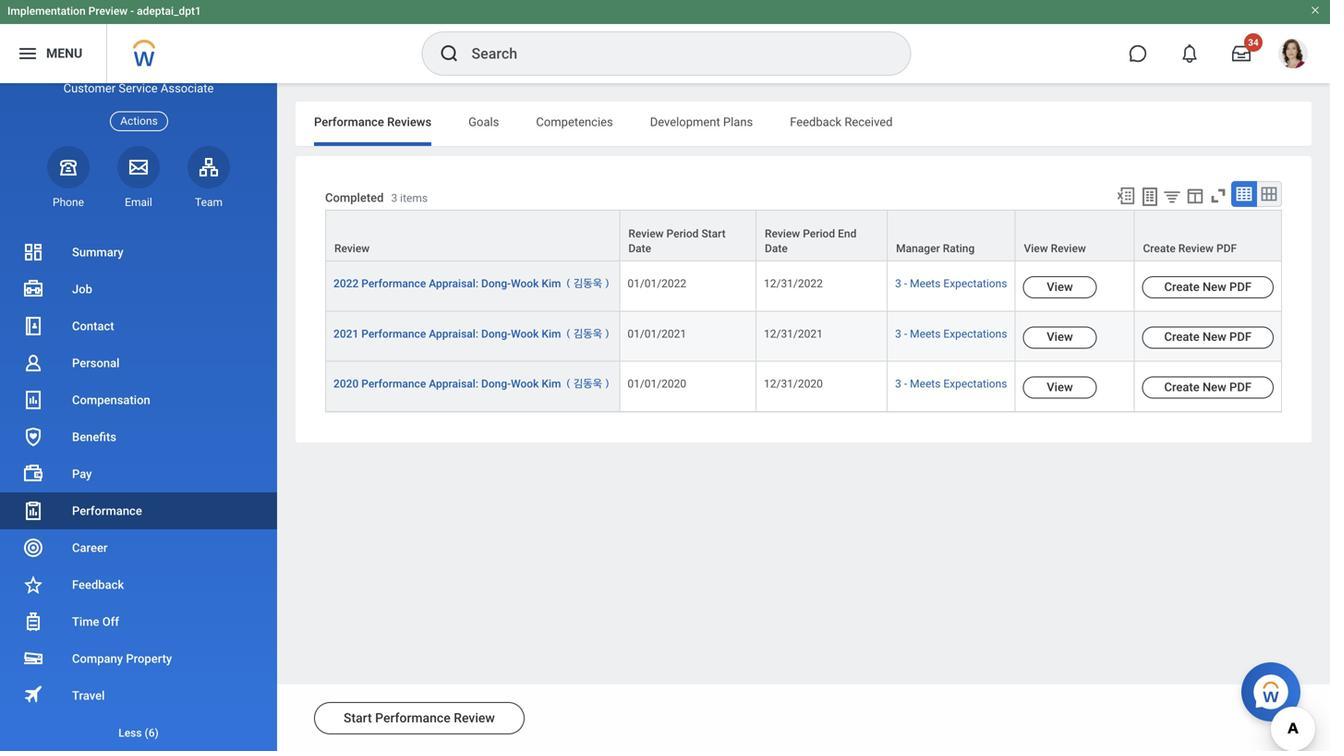 Task type: locate. For each thing, give the bounding box(es) containing it.
0 vertical spatial create new pdf
[[1164, 280, 1252, 294]]

dong- down the 2021 performance appraisal: dong-wook kim （김동욱） link
[[481, 378, 511, 391]]

1 vertical spatial kim
[[542, 327, 561, 340]]

personal
[[72, 356, 120, 370]]

create new pdf
[[1164, 280, 1252, 294], [1164, 330, 1252, 344], [1164, 380, 1252, 394]]

end
[[838, 227, 857, 240]]

row down 12/31/2021
[[325, 362, 1282, 412]]

review
[[629, 227, 664, 240], [765, 227, 800, 240], [334, 242, 370, 255], [1051, 242, 1086, 255], [1179, 242, 1214, 255], [454, 710, 495, 726]]

3 kim from the top
[[542, 378, 561, 391]]

pay image
[[22, 463, 44, 485]]

dong-
[[481, 277, 511, 290], [481, 327, 511, 340], [481, 378, 511, 391]]

2 meets from the top
[[910, 327, 941, 340]]

appraisal: down 2022 performance appraisal: dong-wook kim （김동욱） at the top left
[[429, 327, 479, 340]]

2 expectations from the top
[[944, 327, 1007, 340]]

team
[[195, 196, 223, 209]]

expectations
[[944, 277, 1007, 290], [944, 327, 1007, 340], [944, 378, 1007, 391]]

travel
[[72, 689, 105, 703]]

company property image
[[22, 648, 44, 670]]

kim
[[542, 277, 561, 290], [542, 327, 561, 340], [542, 378, 561, 391]]

row
[[325, 210, 1282, 262], [325, 262, 1282, 312], [325, 312, 1282, 362], [325, 362, 1282, 412]]

wook down the 2021 performance appraisal: dong-wook kim （김동욱） link
[[511, 378, 539, 391]]

3 for 01/01/2020
[[895, 378, 902, 391]]

3 meets from the top
[[910, 378, 941, 391]]

performance inside button
[[375, 710, 451, 726]]

performance
[[314, 115, 384, 129], [361, 277, 426, 290], [361, 327, 426, 340], [361, 378, 426, 391], [72, 504, 142, 518], [375, 710, 451, 726]]

2 vertical spatial 3 - meets expectations link
[[895, 378, 1007, 391]]

view for 12/31/2020 view button
[[1047, 380, 1073, 394]]

view for 2nd view button from the bottom of the page
[[1047, 330, 1073, 344]]

2 create new pdf from the top
[[1164, 330, 1252, 344]]

3
[[391, 192, 397, 204], [895, 277, 902, 290], [895, 327, 902, 340], [895, 378, 902, 391]]

2 vertical spatial dong-
[[481, 378, 511, 391]]

0 vertical spatial dong-
[[481, 277, 511, 290]]

（김동욱） left 01/01/2021
[[564, 327, 612, 340]]

（김동욱） for 2022 performance appraisal: dong-wook kim （김동욱）
[[564, 277, 612, 290]]

0 vertical spatial kim
[[542, 277, 561, 290]]

company property link
[[0, 640, 277, 677]]

new for 12/31/2020
[[1203, 380, 1227, 394]]

view for view button for 12/31/2022
[[1047, 280, 1073, 294]]

2 create new pdf button from the top
[[1142, 326, 1274, 349]]

2 （김동욱） from the top
[[564, 327, 612, 340]]

pdf for fourth row from the top of the page
[[1230, 380, 1252, 394]]

1 new from the top
[[1203, 280, 1227, 294]]

period
[[667, 227, 699, 240], [803, 227, 835, 240]]

1 create new pdf button from the top
[[1142, 276, 1274, 298]]

new for 12/31/2022
[[1203, 280, 1227, 294]]

-
[[130, 5, 134, 18], [904, 277, 907, 290], [904, 327, 907, 340], [904, 378, 907, 391]]

review inside popup button
[[334, 242, 370, 255]]

0 vertical spatial appraisal:
[[429, 277, 479, 290]]

3 for 01/01/2022
[[895, 277, 902, 290]]

time off image
[[22, 611, 44, 633]]

1 wook from the top
[[511, 277, 539, 290]]

1 vertical spatial appraisal:
[[429, 327, 479, 340]]

0 vertical spatial start
[[702, 227, 726, 240]]

3 appraisal: from the top
[[429, 378, 479, 391]]

start
[[702, 227, 726, 240], [344, 710, 372, 726]]

appraisal: down review popup button in the left of the page
[[429, 277, 479, 290]]

3 - meets expectations link for 12/31/2021
[[895, 327, 1007, 340]]

1 period from the left
[[667, 227, 699, 240]]

summary link
[[0, 234, 277, 271]]

start inside review period start date
[[702, 227, 726, 240]]

appraisal:
[[429, 277, 479, 290], [429, 327, 479, 340], [429, 378, 479, 391]]

1 date from the left
[[629, 242, 651, 255]]

1 horizontal spatial period
[[803, 227, 835, 240]]

1 vertical spatial （김동욱）
[[564, 327, 612, 340]]

1 appraisal: from the top
[[429, 277, 479, 290]]

customer service associate
[[63, 81, 214, 95]]

3 expectations from the top
[[944, 378, 1007, 391]]

3 （김동욱） from the top
[[564, 378, 612, 391]]

01/01/2020
[[628, 378, 687, 391]]

2 view button from the top
[[1023, 326, 1097, 349]]

associate
[[161, 81, 214, 95]]

phone image
[[55, 156, 81, 178]]

3 - meets expectations for 12/31/2020
[[895, 378, 1007, 391]]

1 horizontal spatial date
[[765, 242, 788, 255]]

create inside create review pdf popup button
[[1143, 242, 1176, 255]]

3 view button from the top
[[1023, 377, 1097, 399]]

period inside review period start date
[[667, 227, 699, 240]]

appraisal: for 2021
[[429, 327, 479, 340]]

2 vertical spatial view button
[[1023, 377, 1097, 399]]

performance for start
[[375, 710, 451, 726]]

- for 2022 performance appraisal: dong-wook kim （김동욱）
[[904, 277, 907, 290]]

service
[[119, 81, 158, 95]]

feedback
[[790, 115, 842, 129], [72, 578, 124, 592]]

0 vertical spatial 3 - meets expectations link
[[895, 277, 1007, 290]]

1 meets from the top
[[910, 277, 941, 290]]

review period start date
[[629, 227, 726, 255]]

1 row from the top
[[325, 210, 1282, 262]]

performance for 2020
[[361, 378, 426, 391]]

1 vertical spatial expectations
[[944, 327, 1007, 340]]

period left end
[[803, 227, 835, 240]]

view inside popup button
[[1024, 242, 1048, 255]]

list containing summary
[[0, 234, 277, 751]]

2 vertical spatial new
[[1203, 380, 1227, 394]]

0 horizontal spatial start
[[344, 710, 372, 726]]

inbox large image
[[1232, 44, 1251, 63]]

row up 12/31/2020
[[325, 312, 1282, 362]]

personal link
[[0, 345, 277, 382]]

2 date from the left
[[765, 242, 788, 255]]

received
[[845, 115, 893, 129]]

feedback for feedback received
[[790, 115, 842, 129]]

0 vertical spatial new
[[1203, 280, 1227, 294]]

appraisal: for 2020
[[429, 378, 479, 391]]

0 vertical spatial feedback
[[790, 115, 842, 129]]

2022 performance appraisal: dong-wook kim （김동욱）
[[334, 277, 612, 290]]

expand table image
[[1260, 185, 1279, 203]]

job link
[[0, 271, 277, 308]]

2 vertical spatial expectations
[[944, 378, 1007, 391]]

0 vertical spatial 3 - meets expectations
[[895, 277, 1007, 290]]

row containing review period start date
[[325, 210, 1282, 262]]

2 row from the top
[[325, 262, 1282, 312]]

2 vertical spatial appraisal:
[[429, 378, 479, 391]]

time off
[[72, 615, 119, 629]]

1 3 - meets expectations from the top
[[895, 277, 1007, 290]]

date inside review period start date
[[629, 242, 651, 255]]

navigation pane region
[[0, 81, 277, 751]]

2 dong- from the top
[[481, 327, 511, 340]]

pdf inside create review pdf popup button
[[1217, 242, 1237, 255]]

3 3 - meets expectations link from the top
[[895, 378, 1007, 391]]

01/01/2021
[[628, 327, 687, 340]]

feedback up time off
[[72, 578, 124, 592]]

wook down review popup button in the left of the page
[[511, 277, 539, 290]]

contact
[[72, 319, 114, 333]]

1 vertical spatial feedback
[[72, 578, 124, 592]]

create new pdf for 12/31/2020
[[1164, 380, 1252, 394]]

wook down 2022 performance appraisal: dong-wook kim （김동욱） at the top left
[[511, 327, 539, 340]]

dong- for 2022 performance appraisal: dong-wook kim （김동욱）
[[481, 277, 511, 290]]

2 3 - meets expectations from the top
[[895, 327, 1007, 340]]

email button
[[117, 146, 160, 210]]

period inside review period end date
[[803, 227, 835, 240]]

travel image
[[22, 683, 44, 705]]

create for 12/31/2020 view button
[[1164, 380, 1200, 394]]

1 vertical spatial new
[[1203, 330, 1227, 344]]

feedback received
[[790, 115, 893, 129]]

0 vertical spatial meets
[[910, 277, 941, 290]]

2 appraisal: from the top
[[429, 327, 479, 340]]

meets
[[910, 277, 941, 290], [910, 327, 941, 340], [910, 378, 941, 391]]

1 expectations from the top
[[944, 277, 1007, 290]]

1 vertical spatial create new pdf
[[1164, 330, 1252, 344]]

2 vertical spatial create new pdf button
[[1142, 377, 1274, 399]]

off
[[102, 615, 119, 629]]

2 period from the left
[[803, 227, 835, 240]]

2 kim from the top
[[542, 327, 561, 340]]

0 horizontal spatial feedback
[[72, 578, 124, 592]]

compensation link
[[0, 382, 277, 419]]

career image
[[22, 537, 44, 559]]

0 horizontal spatial period
[[667, 227, 699, 240]]

justify image
[[17, 42, 39, 65]]

date up 01/01/2022 at the top of page
[[629, 242, 651, 255]]

period for end
[[803, 227, 835, 240]]

2 vertical spatial （김동욱）
[[564, 378, 612, 391]]

1 create new pdf from the top
[[1164, 280, 1252, 294]]

email dong-wook kim （김동욱） element
[[117, 195, 160, 210]]

pdf for third row from the bottom
[[1230, 280, 1252, 294]]

feedback link
[[0, 566, 277, 603]]

1 kim from the top
[[542, 277, 561, 290]]

1 3 - meets expectations link from the top
[[895, 277, 1007, 290]]

performance for 2021
[[361, 327, 426, 340]]

date up 12/31/2022
[[765, 242, 788, 255]]

time off link
[[0, 603, 277, 640]]

phone dong-wook kim （김동욱） element
[[47, 195, 90, 210]]

view button for 12/31/2022
[[1023, 276, 1097, 298]]

email
[[125, 196, 152, 209]]

wook for 2021 performance appraisal: dong-wook kim （김동욱）
[[511, 327, 539, 340]]

1 vertical spatial view button
[[1023, 326, 1097, 349]]

3 create new pdf button from the top
[[1142, 377, 1274, 399]]

mail image
[[127, 156, 150, 178]]

personal image
[[22, 352, 44, 374]]

row down review period end date at the right top of the page
[[325, 262, 1282, 312]]

review inside review period end date
[[765, 227, 800, 240]]

3 - meets expectations for 12/31/2022
[[895, 277, 1007, 290]]

less
[[118, 727, 142, 740]]

- for 2020 performance appraisal: dong-wook kim （김동욱）
[[904, 378, 907, 391]]

list
[[0, 234, 277, 751]]

0 vertical spatial （김동욱）
[[564, 277, 612, 290]]

date
[[629, 242, 651, 255], [765, 242, 788, 255]]

performance inside tab list
[[314, 115, 384, 129]]

pdf for row containing review period start date
[[1217, 242, 1237, 255]]

3 dong- from the top
[[481, 378, 511, 391]]

1 vertical spatial 3 - meets expectations
[[895, 327, 1007, 340]]

0 vertical spatial expectations
[[944, 277, 1007, 290]]

tab list
[[296, 102, 1312, 146]]

create
[[1143, 242, 1176, 255], [1164, 280, 1200, 294], [1164, 330, 1200, 344], [1164, 380, 1200, 394]]

3 create new pdf from the top
[[1164, 380, 1252, 394]]

2 vertical spatial create new pdf
[[1164, 380, 1252, 394]]

1 vertical spatial create new pdf button
[[1142, 326, 1274, 349]]

wook for 2020 performance appraisal: dong-wook kim （김동욱）
[[511, 378, 539, 391]]

（김동욱）
[[564, 277, 612, 290], [564, 327, 612, 340], [564, 378, 612, 391]]

dong- down review popup button in the left of the page
[[481, 277, 511, 290]]

less (6) button
[[0, 714, 277, 751]]

feedback left the received
[[790, 115, 842, 129]]

2 vertical spatial 3 - meets expectations
[[895, 378, 1007, 391]]

toolbar
[[1108, 181, 1282, 210]]

less (6)
[[118, 727, 159, 740]]

2 3 - meets expectations link from the top
[[895, 327, 1007, 340]]

1 dong- from the top
[[481, 277, 511, 290]]

create new pdf for 12/31/2022
[[1164, 280, 1252, 294]]

1 vertical spatial dong-
[[481, 327, 511, 340]]

12/31/2022
[[764, 277, 823, 290]]

1 vertical spatial start
[[344, 710, 372, 726]]

performance for 2022
[[361, 277, 426, 290]]

- for 2021 performance appraisal: dong-wook kim （김동욱）
[[904, 327, 907, 340]]

development
[[650, 115, 720, 129]]

new
[[1203, 280, 1227, 294], [1203, 330, 1227, 344], [1203, 380, 1227, 394]]

2 vertical spatial kim
[[542, 378, 561, 391]]

view review button
[[1016, 211, 1134, 261]]

row up 12/31/2022
[[325, 210, 1282, 262]]

feedback inside feedback 'link'
[[72, 578, 124, 592]]

0 horizontal spatial date
[[629, 242, 651, 255]]

0 vertical spatial wook
[[511, 277, 539, 290]]

1 horizontal spatial feedback
[[790, 115, 842, 129]]

tab list containing performance reviews
[[296, 102, 1312, 146]]

create new pdf button
[[1142, 276, 1274, 298], [1142, 326, 1274, 349], [1142, 377, 1274, 399]]

fullscreen image
[[1208, 186, 1229, 206]]

contact image
[[22, 315, 44, 337]]

（김동욱） left 01/01/2022 at the top of page
[[564, 277, 612, 290]]

1 （김동욱） from the top
[[564, 277, 612, 290]]

2 wook from the top
[[511, 327, 539, 340]]

period up 01/01/2022 at the top of page
[[667, 227, 699, 240]]

dong- down 2022 performance appraisal: dong-wook kim （김동욱） at the top left
[[481, 327, 511, 340]]

(6)
[[145, 727, 159, 740]]

reviews
[[387, 115, 432, 129]]

0 vertical spatial create new pdf button
[[1142, 276, 1274, 298]]

date for review period start date
[[629, 242, 651, 255]]

performance link
[[0, 492, 277, 529]]

1 view button from the top
[[1023, 276, 1097, 298]]

1 horizontal spatial start
[[702, 227, 726, 240]]

1 vertical spatial wook
[[511, 327, 539, 340]]

pdf
[[1217, 242, 1237, 255], [1230, 280, 1252, 294], [1230, 330, 1252, 344], [1230, 380, 1252, 394]]

3 wook from the top
[[511, 378, 539, 391]]

meets for 12/31/2020
[[910, 378, 941, 391]]

3 row from the top
[[325, 312, 1282, 362]]

1 vertical spatial 3 - meets expectations link
[[895, 327, 1007, 340]]

3 new from the top
[[1203, 380, 1227, 394]]

2 vertical spatial meets
[[910, 378, 941, 391]]

date inside review period end date
[[765, 242, 788, 255]]

appraisal: down the 2021 performance appraisal: dong-wook kim （김동욱） link
[[429, 378, 479, 391]]

notifications large image
[[1181, 44, 1199, 63]]

3 for 01/01/2021
[[895, 327, 902, 340]]

3 3 - meets expectations from the top
[[895, 378, 1007, 391]]

career
[[72, 541, 108, 555]]

performance image
[[22, 500, 44, 522]]

start performance review button
[[314, 702, 525, 734]]

1 vertical spatial meets
[[910, 327, 941, 340]]

0 vertical spatial view button
[[1023, 276, 1097, 298]]

（김동욱） left 01/01/2020
[[564, 378, 612, 391]]

2 vertical spatial wook
[[511, 378, 539, 391]]

3 - meets expectations link
[[895, 277, 1007, 290], [895, 327, 1007, 340], [895, 378, 1007, 391]]



Task type: vqa. For each thing, say whether or not it's contained in the screenshot.
topmost START
yes



Task type: describe. For each thing, give the bounding box(es) containing it.
close environment banner image
[[1310, 5, 1321, 16]]

create for view button for 12/31/2022
[[1164, 280, 1200, 294]]

create for view review popup button
[[1143, 242, 1176, 255]]

pay link
[[0, 455, 277, 492]]

（김동욱） for 2021 performance appraisal: dong-wook kim （김동욱）
[[564, 327, 612, 340]]

01/01/2022
[[628, 277, 687, 290]]

kim for 2020 performance appraisal: dong-wook kim （김동욱）
[[542, 378, 561, 391]]

performance inside list
[[72, 504, 142, 518]]

benefits link
[[0, 419, 277, 455]]

create review pdf button
[[1135, 211, 1281, 261]]

select to filter grid data image
[[1162, 187, 1183, 206]]

company property
[[72, 652, 172, 666]]

implementation
[[7, 5, 86, 18]]

career link
[[0, 529, 277, 566]]

12/31/2020
[[764, 378, 823, 391]]

development plans
[[650, 115, 753, 129]]

（김동욱） for 2020 performance appraisal: dong-wook kim （김동욱）
[[564, 378, 612, 391]]

summary image
[[22, 241, 44, 263]]

start performance review
[[344, 710, 495, 726]]

dong- for 2021 performance appraisal: dong-wook kim （김동욱）
[[481, 327, 511, 340]]

export to worksheets image
[[1139, 186, 1161, 208]]

review inside popup button
[[1051, 242, 1086, 255]]

3 - meets expectations link for 12/31/2022
[[895, 277, 1007, 290]]

phone button
[[47, 146, 90, 210]]

review inside review period start date
[[629, 227, 664, 240]]

start inside start performance review button
[[344, 710, 372, 726]]

create new pdf button for 12/31/2022
[[1142, 276, 1274, 298]]

wook for 2022 performance appraisal: dong-wook kim （김동욱）
[[511, 277, 539, 290]]

2021
[[334, 327, 359, 340]]

review period end date button
[[757, 211, 887, 261]]

property
[[126, 652, 172, 666]]

expectations for 12/31/2020
[[944, 378, 1007, 391]]

review button
[[326, 211, 619, 261]]

adeptai_dpt1
[[137, 5, 201, 18]]

feedback image
[[22, 574, 44, 596]]

Search Workday  search field
[[472, 33, 873, 74]]

plans
[[723, 115, 753, 129]]

2022
[[334, 277, 359, 290]]

view review
[[1024, 242, 1086, 255]]

menu banner
[[0, 0, 1330, 83]]

compensation
[[72, 393, 150, 407]]

view button for 12/31/2020
[[1023, 377, 1097, 399]]

view team image
[[198, 156, 220, 178]]

manager rating
[[896, 242, 975, 255]]

compensation image
[[22, 389, 44, 411]]

appraisal: for 2022
[[429, 277, 479, 290]]

actions
[[120, 115, 158, 128]]

review inside button
[[454, 710, 495, 726]]

click to view/edit grid preferences image
[[1185, 186, 1206, 206]]

preview
[[88, 5, 128, 18]]

3 inside completed 3 items
[[391, 192, 397, 204]]

kim for 2022 performance appraisal: dong-wook kim （김동욱）
[[542, 277, 561, 290]]

team dong-wook kim （김동욱） element
[[188, 195, 230, 210]]

time
[[72, 615, 99, 629]]

create new pdf button for 12/31/2020
[[1142, 377, 1274, 399]]

3 - meets expectations link for 12/31/2020
[[895, 378, 1007, 391]]

- inside 'menu' banner
[[130, 5, 134, 18]]

2022 performance appraisal: dong-wook kim （김동욱） link
[[334, 277, 612, 290]]

2020 performance appraisal: dong-wook kim （김동욱） link
[[334, 378, 612, 391]]

manager rating button
[[888, 211, 1015, 261]]

pay
[[72, 467, 92, 481]]

export to excel image
[[1116, 186, 1136, 206]]

2020
[[334, 378, 359, 391]]

12/31/2021
[[764, 327, 823, 340]]

job
[[72, 282, 92, 296]]

completed 3 items
[[325, 191, 428, 204]]

actions button
[[110, 111, 168, 131]]

date for review period end date
[[765, 242, 788, 255]]

less (6) button
[[0, 722, 277, 744]]

2020 performance appraisal: dong-wook kim （김동욱）
[[334, 378, 612, 391]]

34 button
[[1221, 33, 1263, 74]]

menu
[[46, 46, 82, 61]]

2 new from the top
[[1203, 330, 1227, 344]]

completed
[[325, 191, 384, 204]]

review period start date button
[[620, 211, 756, 261]]

2021 performance appraisal: dong-wook kim （김동욱） link
[[334, 327, 612, 340]]

benefits
[[72, 430, 116, 444]]

review period end date
[[765, 227, 857, 255]]

meets for 12/31/2022
[[910, 277, 941, 290]]

customer
[[63, 81, 116, 95]]

travel link
[[0, 677, 277, 714]]

contact link
[[0, 308, 277, 345]]

expectations for 12/31/2021
[[944, 327, 1007, 340]]

performance reviews
[[314, 115, 432, 129]]

search image
[[438, 42, 461, 65]]

benefits image
[[22, 426, 44, 448]]

manager
[[896, 242, 940, 255]]

dong- for 2020 performance appraisal: dong-wook kim （김동욱）
[[481, 378, 511, 391]]

team link
[[188, 146, 230, 210]]

profile logan mcneil image
[[1279, 39, 1308, 72]]

2021 performance appraisal: dong-wook kim （김동욱）
[[334, 327, 612, 340]]

feedback for feedback
[[72, 578, 124, 592]]

table image
[[1235, 185, 1254, 203]]

period for start
[[667, 227, 699, 240]]

kim for 2021 performance appraisal: dong-wook kim （김동욱）
[[542, 327, 561, 340]]

implementation preview -   adeptai_dpt1
[[7, 5, 201, 18]]

summary
[[72, 245, 124, 259]]

menu button
[[0, 24, 106, 83]]

rating
[[943, 242, 975, 255]]

34
[[1248, 37, 1259, 48]]

company
[[72, 652, 123, 666]]

goals
[[469, 115, 499, 129]]

items
[[400, 192, 428, 204]]

4 row from the top
[[325, 362, 1282, 412]]

competencies
[[536, 115, 613, 129]]

phone
[[53, 196, 84, 209]]

create review pdf
[[1143, 242, 1237, 255]]

job image
[[22, 278, 44, 300]]

meets for 12/31/2021
[[910, 327, 941, 340]]

workday assistant region
[[1242, 655, 1308, 722]]

3 - meets expectations for 12/31/2021
[[895, 327, 1007, 340]]

expectations for 12/31/2022
[[944, 277, 1007, 290]]



